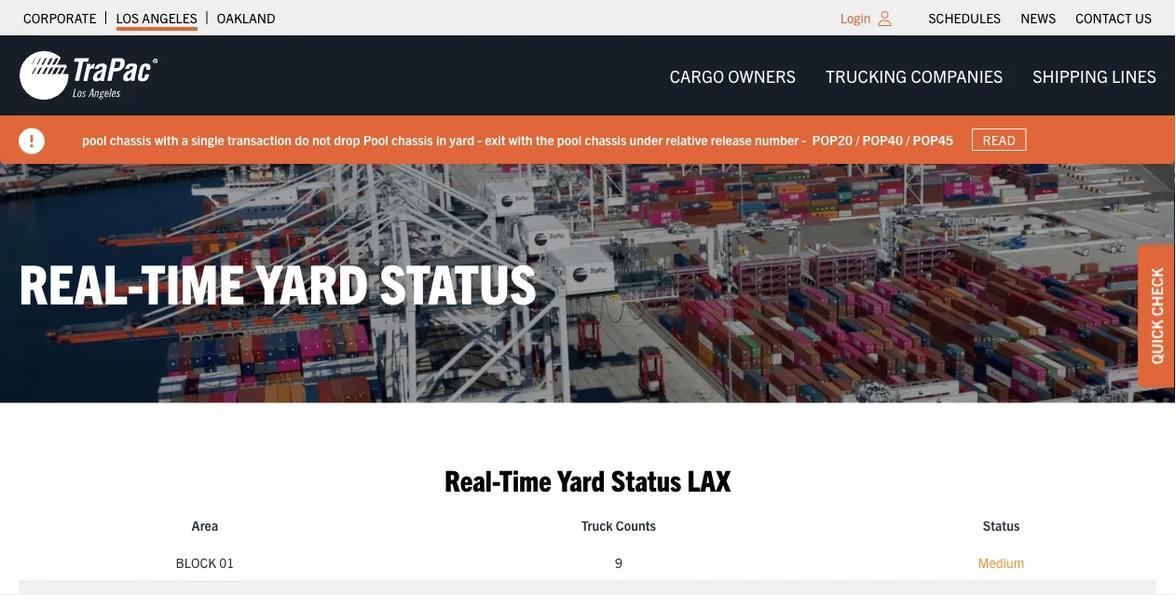 Task type: vqa. For each thing, say whether or not it's contained in the screenshot.
cookies to the right
no



Task type: locate. For each thing, give the bounding box(es) containing it.
chassis left a
[[110, 131, 151, 148]]

menu bar inside 'banner'
[[655, 57, 1171, 94]]

los
[[116, 9, 139, 26]]

0 horizontal spatial with
[[154, 131, 178, 148]]

0 vertical spatial menu bar
[[919, 5, 1162, 31]]

real- for real-time yard status
[[19, 247, 141, 315]]

number
[[755, 131, 799, 148]]

0 horizontal spatial /
[[856, 131, 859, 148]]

menu bar up shipping
[[919, 5, 1162, 31]]

real-
[[19, 247, 141, 315], [444, 461, 499, 497]]

oakland link
[[217, 5, 275, 31]]

truck counts
[[581, 517, 656, 534]]

pool right the
[[557, 131, 582, 148]]

real-time yard status lax
[[444, 461, 731, 497]]

yard
[[256, 247, 369, 315], [557, 461, 605, 497]]

/ left pop45 at top right
[[906, 131, 910, 148]]

0 horizontal spatial time
[[141, 247, 245, 315]]

lax
[[687, 461, 731, 497]]

- left exit on the top of page
[[477, 131, 482, 148]]

1 vertical spatial status
[[611, 461, 681, 497]]

with
[[154, 131, 178, 148], [509, 131, 533, 148]]

1 with from the left
[[154, 131, 178, 148]]

1 horizontal spatial time
[[499, 461, 552, 497]]

1 horizontal spatial real-
[[444, 461, 499, 497]]

corporate link
[[23, 5, 96, 31]]

oakland
[[217, 9, 275, 26]]

time
[[141, 247, 245, 315], [499, 461, 552, 497]]

01
[[219, 554, 234, 571]]

schedules
[[929, 9, 1001, 26]]

2 horizontal spatial chassis
[[585, 131, 626, 148]]

menu bar
[[919, 5, 1162, 31], [655, 57, 1171, 94]]

0 vertical spatial status
[[379, 247, 537, 315]]

0 horizontal spatial pool
[[82, 131, 107, 148]]

0 vertical spatial time
[[141, 247, 245, 315]]

1 horizontal spatial pool
[[557, 131, 582, 148]]

1 vertical spatial real-
[[444, 461, 499, 497]]

0 horizontal spatial -
[[477, 131, 482, 148]]

truck
[[581, 517, 613, 534]]

1 vertical spatial time
[[499, 461, 552, 497]]

2 horizontal spatial status
[[983, 517, 1020, 534]]

9
[[615, 554, 622, 571]]

pool
[[82, 131, 107, 148], [557, 131, 582, 148]]

0 horizontal spatial yard
[[256, 247, 369, 315]]

los angeles
[[116, 9, 197, 26]]

schedules link
[[929, 5, 1001, 31]]

0 horizontal spatial chassis
[[110, 131, 151, 148]]

transaction
[[227, 131, 292, 148]]

angeles
[[142, 9, 197, 26]]

login
[[840, 9, 871, 26]]

quick check
[[1147, 268, 1166, 365]]

block 01
[[176, 554, 234, 571]]

cargo owners
[[670, 65, 796, 86]]

cargo
[[670, 65, 724, 86]]

1 horizontal spatial -
[[802, 131, 806, 148]]

1 vertical spatial yard
[[557, 461, 605, 497]]

/
[[856, 131, 859, 148], [906, 131, 910, 148]]

0 vertical spatial yard
[[256, 247, 369, 315]]

1 vertical spatial menu bar
[[655, 57, 1171, 94]]

time for real-time yard status lax
[[499, 461, 552, 497]]

2 vertical spatial status
[[983, 517, 1020, 534]]

solid image
[[19, 128, 45, 154]]

relative
[[666, 131, 708, 148]]

contact us link
[[1076, 5, 1152, 31]]

trucking
[[826, 65, 907, 86]]

pop45
[[913, 131, 953, 148]]

with left a
[[154, 131, 178, 148]]

banner
[[0, 35, 1175, 164]]

status for real-time yard status
[[379, 247, 537, 315]]

medium
[[978, 554, 1024, 571]]

/ right pop20 in the top right of the page
[[856, 131, 859, 148]]

real-time yard status
[[19, 247, 537, 315]]

chassis left in
[[391, 131, 433, 148]]

pool right the solid image
[[82, 131, 107, 148]]

exit
[[485, 131, 506, 148]]

- right number
[[802, 131, 806, 148]]

2 pool from the left
[[557, 131, 582, 148]]

with left the
[[509, 131, 533, 148]]

pool
[[363, 131, 388, 148]]

1 horizontal spatial status
[[611, 461, 681, 497]]

status
[[379, 247, 537, 315], [611, 461, 681, 497], [983, 517, 1020, 534]]

0 horizontal spatial real-
[[19, 247, 141, 315]]

contact
[[1076, 9, 1132, 26]]

trucking companies link
[[811, 57, 1018, 94]]

contact us
[[1076, 9, 1152, 26]]

chassis left under
[[585, 131, 626, 148]]

1 horizontal spatial yard
[[557, 461, 605, 497]]

trucking companies
[[826, 65, 1003, 86]]

-
[[477, 131, 482, 148], [802, 131, 806, 148]]

1 horizontal spatial /
[[906, 131, 910, 148]]

menu bar down light icon
[[655, 57, 1171, 94]]

1 horizontal spatial chassis
[[391, 131, 433, 148]]

time for real-time yard status
[[141, 247, 245, 315]]

pool chassis with a single transaction  do not drop pool chassis in yard -  exit with the pool chassis under relative release number -  pop20 / pop40 / pop45
[[82, 131, 953, 148]]

chassis
[[110, 131, 151, 148], [391, 131, 433, 148], [585, 131, 626, 148]]

corporate
[[23, 9, 96, 26]]

the
[[536, 131, 554, 148]]

1 horizontal spatial with
[[509, 131, 533, 148]]

quick check link
[[1138, 245, 1175, 388]]

0 vertical spatial real-
[[19, 247, 141, 315]]

0 horizontal spatial status
[[379, 247, 537, 315]]

menu bar containing cargo owners
[[655, 57, 1171, 94]]



Task type: describe. For each thing, give the bounding box(es) containing it.
block
[[176, 554, 216, 571]]

menu bar containing schedules
[[919, 5, 1162, 31]]

counts
[[616, 517, 656, 534]]

quick
[[1147, 320, 1166, 365]]

cargo owners link
[[655, 57, 811, 94]]

news link
[[1021, 5, 1056, 31]]

area
[[192, 517, 218, 534]]

drop
[[334, 131, 360, 148]]

los angeles image
[[19, 49, 158, 102]]

1 - from the left
[[477, 131, 482, 148]]

light image
[[878, 11, 891, 26]]

read
[[983, 131, 1016, 148]]

lines
[[1112, 65, 1156, 86]]

shipping lines link
[[1018, 57, 1171, 94]]

los angeles link
[[116, 5, 197, 31]]

under
[[629, 131, 663, 148]]

news
[[1021, 9, 1056, 26]]

check
[[1147, 268, 1166, 316]]

in
[[436, 131, 447, 148]]

status for real-time yard status lax
[[611, 461, 681, 497]]

single
[[191, 131, 224, 148]]

yard for real-time yard status lax
[[557, 461, 605, 497]]

do
[[295, 131, 309, 148]]

banner containing cargo owners
[[0, 35, 1175, 164]]

2 with from the left
[[509, 131, 533, 148]]

real- for real-time yard status lax
[[444, 461, 499, 497]]

1 pool from the left
[[82, 131, 107, 148]]

read link
[[972, 128, 1026, 151]]

a
[[181, 131, 188, 148]]

companies
[[911, 65, 1003, 86]]

not
[[312, 131, 331, 148]]

2 / from the left
[[906, 131, 910, 148]]

3 chassis from the left
[[585, 131, 626, 148]]

shipping lines
[[1033, 65, 1156, 86]]

yard
[[450, 131, 474, 148]]

us
[[1135, 9, 1152, 26]]

2 chassis from the left
[[391, 131, 433, 148]]

shipping
[[1033, 65, 1108, 86]]

1 chassis from the left
[[110, 131, 151, 148]]

2 - from the left
[[802, 131, 806, 148]]

pop40
[[862, 131, 903, 148]]

login link
[[840, 9, 871, 26]]

1 / from the left
[[856, 131, 859, 148]]

release
[[711, 131, 752, 148]]

yard for real-time yard status
[[256, 247, 369, 315]]

owners
[[728, 65, 796, 86]]

pop20
[[812, 131, 853, 148]]



